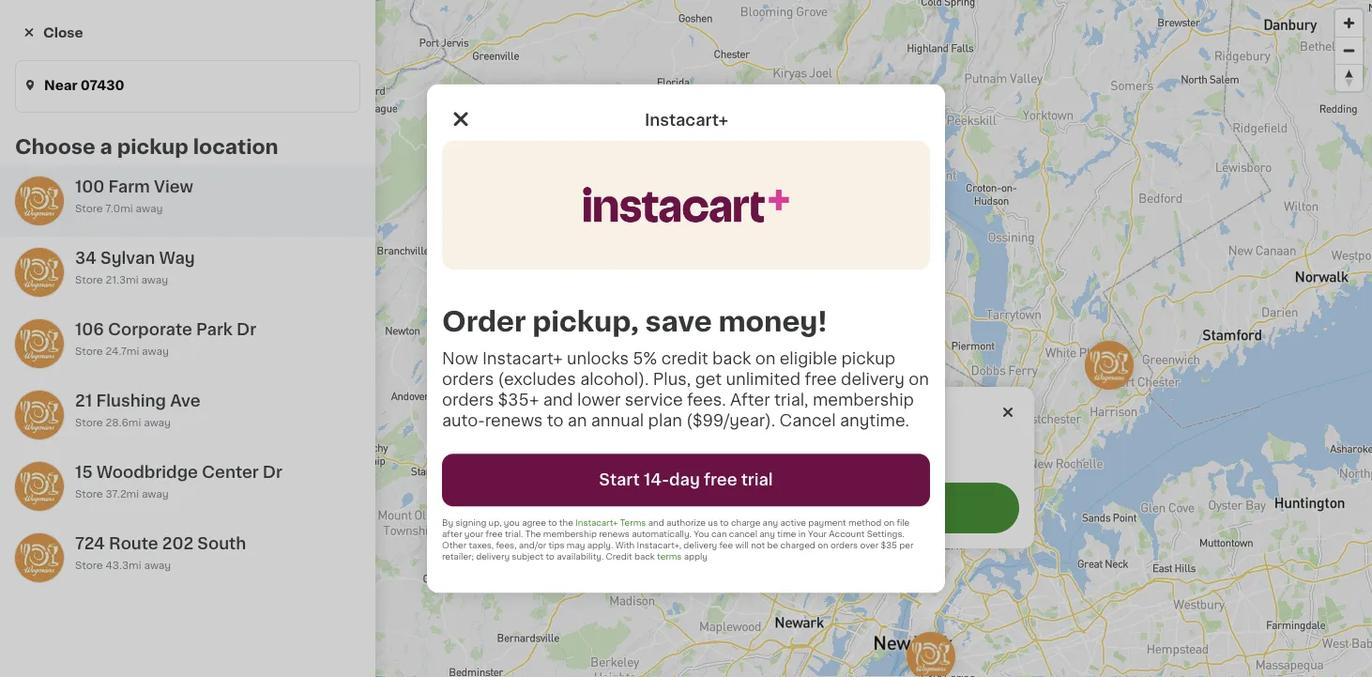 Task type: locate. For each thing, give the bounding box(es) containing it.
5 $ from the left
[[1176, 405, 1183, 415]]

near
[[44, 78, 78, 92]]

1 vertical spatial and
[[649, 519, 664, 527]]

100 down trial,
[[794, 429, 813, 439]]

many down bag at the left of the page
[[300, 485, 330, 495]]

the
[[526, 530, 541, 539]]

produce
[[23, 545, 80, 558]]

$10.00
[[850, 630, 904, 646]]

save down "guarantee" on the top of page
[[161, 312, 186, 323]]

0 vertical spatial many
[[1013, 466, 1043, 476]]

1 item carousel region from the top
[[282, 163, 1335, 524]]

0 horizontal spatial instacart+
[[483, 351, 563, 367]]

apples inside the wegmans sugar bee apples
[[816, 448, 862, 461]]

0 vertical spatial renews
[[485, 413, 543, 429]]

$ left 89 on the bottom
[[1176, 405, 1183, 415]]

2 vertical spatial stock
[[701, 500, 731, 510]]

each inside the wegmans organic honeycrisp apples $4.59 / lb about 0.46 lb each
[[710, 481, 736, 491]]

on up 'settings.'
[[884, 519, 895, 527]]

each for 2
[[682, 403, 719, 418]]

by signing up, you agree to the instacart+ terms and authorize us to charge any active payment method on file after your free trial. the membership renews automatically. you can cancel any time in your account settings. other taxes, fees, and/or tips may apply. with instacart+, delivery fee will not be charged on orders over $35 per retailer; delivery subject to availability. credit back terms apply
[[442, 519, 916, 561]]

add shoppers club to save link
[[42, 310, 197, 325]]

away up "guarantee" on the top of page
[[141, 275, 168, 285]]

active
[[781, 519, 807, 527]]

shop this store
[[814, 500, 940, 516]]

1 view more from the top
[[1139, 176, 1209, 189]]

1 vertical spatial oz
[[298, 466, 311, 476]]

oz inside wegmans gala apples, bagged 48 oz bag many in stock
[[298, 466, 311, 476]]

many in stock inside product group
[[657, 500, 731, 510]]

free inside by signing up, you agree to the instacart+ terms and authorize us to charge any active payment method on file after your free trial. the membership renews automatically. you can cancel any time in your account settings. other taxes, fees, and/or tips may apply. with instacart+, delivery fee will not be charged on orders over $35 per retailer; delivery subject to availability. credit back terms apply
[[486, 530, 503, 539]]

1 vertical spatial credit
[[662, 351, 709, 367]]

48 down bagged
[[282, 466, 296, 476]]

farm
[[1033, 96, 1069, 110], [108, 179, 150, 195], [816, 429, 843, 439]]

shop up payment at bottom right
[[814, 500, 857, 516]]

$3.49 element
[[282, 402, 445, 426]]

1
[[827, 404, 835, 424]]

organic up 13
[[640, 383, 682, 394]]

pickup up $1.48 each (estimated) element at the right bottom
[[842, 351, 896, 367]]

0 vertical spatial more
[[1174, 176, 1209, 189]]

each (est.) up 'sugar'
[[859, 403, 940, 418]]

free inside treatment tracker modal "dialog"
[[554, 630, 588, 646]]

48 right 1
[[837, 405, 852, 415]]

each up the wegmans sugar bee apples at the bottom
[[859, 403, 896, 418]]

4 $ from the left
[[642, 405, 649, 415]]

sylvan
[[100, 250, 155, 266]]

wegmans inside wegmans gala apples, bagged 48 oz bag many in stock
[[282, 429, 347, 442]]

store down the 724
[[75, 560, 103, 570]]

instacart+ up apply. at the bottom left
[[576, 519, 618, 527]]

0 vertical spatial farm
[[1033, 96, 1069, 110]]

higher than in-store prices link
[[43, 272, 197, 287]]

2 horizontal spatial farm
[[1033, 96, 1069, 110]]

11:20am
[[1193, 96, 1251, 110]]

many down cantaloupes
[[1013, 466, 1043, 476]]

earn
[[509, 26, 546, 42]]

2 view more button from the top
[[1131, 539, 1230, 577]]

away down woodbridge
[[142, 489, 169, 499]]

1 horizontal spatial lb
[[698, 481, 708, 491]]

0 horizontal spatial renews
[[485, 413, 543, 429]]

5% up plus,
[[633, 351, 658, 367]]

many down 0.46
[[657, 500, 686, 510]]

away inside the 15 woodbridge center dr store 37.2mi away
[[142, 489, 169, 499]]

0 horizontal spatial shop
[[53, 367, 88, 380]]

0 vertical spatial item carousel region
[[282, 163, 1335, 524]]

lb right 0.46
[[698, 481, 708, 491]]

2 item carousel region from the top
[[282, 539, 1335, 677]]

away down 202
[[144, 560, 171, 570]]

more button
[[1002, 623, 1076, 653]]

1 vertical spatial organic
[[707, 429, 759, 442]]

0 vertical spatial and
[[543, 392, 573, 408]]

each for 1
[[859, 403, 896, 418]]

delivery
[[841, 372, 905, 388], [684, 542, 718, 550], [476, 553, 510, 561], [592, 630, 660, 646]]

1 vertical spatial lb
[[698, 481, 708, 491]]

1 horizontal spatial organic
[[707, 429, 759, 442]]

apples down $ 1 48 on the right of page
[[816, 448, 862, 461]]

1 apples from the left
[[816, 448, 862, 461]]

many
[[1013, 466, 1043, 476], [300, 485, 330, 495], [657, 500, 686, 510]]

1 vertical spatial eligible
[[780, 351, 838, 367]]

2 vertical spatial many
[[657, 500, 686, 510]]

0 vertical spatial 5%
[[550, 26, 575, 42]]

store down cancel
[[794, 447, 822, 458]]

dr down bagged
[[263, 464, 283, 480]]

None search field
[[269, 77, 657, 130]]

woodbridge
[[96, 464, 198, 480]]

again
[[95, 405, 132, 418]]

1 horizontal spatial each (est.)
[[859, 403, 940, 418]]

1 horizontal spatial oz
[[1186, 447, 1198, 457]]

1 vertical spatial view more
[[1139, 551, 1209, 564]]

apples up trial
[[718, 448, 764, 461]]

organic down $2.13 each (estimated) 'element'
[[707, 429, 759, 442]]

wegmans inside wegmans pineapple, extra sweet
[[460, 429, 526, 442]]

order pickup, save money! dialog
[[427, 84, 946, 593]]

pickup down all stores link
[[117, 137, 189, 156]]

away inside 34 sylvan way store 21.3mi away
[[141, 275, 168, 285]]

credit up plus,
[[662, 351, 709, 367]]

1 horizontal spatial 100
[[794, 429, 813, 439]]

farm inside the wegmans 100 farm view store 7.0mi away
[[816, 429, 843, 439]]

each down the get on the bottom of page
[[682, 403, 719, 418]]

shop for shop this store
[[814, 500, 857, 516]]

renews down $35+
[[485, 413, 543, 429]]

eligible up trial,
[[780, 351, 838, 367]]

1 horizontal spatial renews
[[599, 530, 630, 539]]

1 horizontal spatial shop
[[814, 500, 857, 516]]

1 vertical spatial 5%
[[633, 351, 658, 367]]

farm down 1
[[816, 429, 843, 439]]

34 sylvan way store 21.3mi away
[[75, 250, 195, 285]]

fees,
[[496, 542, 517, 550]]

delivery down credit
[[592, 630, 660, 646]]

wegmans sugar bee apples
[[816, 429, 953, 461]]

guarantee
[[145, 293, 199, 304]]

2
[[649, 404, 661, 424]]

all
[[197, 99, 211, 109]]

$ left the 09
[[464, 405, 470, 415]]

1 vertical spatial membership
[[543, 530, 597, 539]]

fresh fruit
[[282, 172, 393, 192]]

1 vertical spatial many
[[300, 485, 330, 495]]

1 horizontal spatial apples
[[816, 448, 862, 461]]

shop inside button
[[814, 500, 857, 516]]

0 vertical spatial organic
[[640, 383, 682, 394]]

dr inside the 106 corporate park dr store 24.7mi away
[[237, 322, 256, 338]]

•
[[803, 630, 809, 645]]

1 vertical spatial dr
[[263, 464, 283, 480]]

product group
[[282, 231, 445, 501], [460, 231, 623, 501], [638, 231, 801, 516], [816, 231, 979, 510], [994, 231, 1157, 482], [1172, 231, 1335, 460], [282, 607, 445, 677], [460, 607, 623, 677], [638, 607, 801, 677], [816, 607, 979, 677], [994, 607, 1157, 677], [1172, 607, 1335, 677]]

100 right at
[[1003, 96, 1029, 110]]

store inside 34 sylvan way store 21.3mi away
[[75, 275, 103, 285]]

0 horizontal spatial many in stock
[[657, 500, 731, 510]]

0 horizontal spatial stock
[[345, 485, 375, 495]]

2 $ from the left
[[820, 405, 827, 415]]

store
[[75, 203, 103, 214], [75, 275, 103, 285], [75, 346, 103, 356], [75, 417, 103, 428], [794, 447, 822, 458], [75, 489, 103, 499], [75, 560, 103, 570]]

1 (est.) from the left
[[900, 403, 940, 418]]

view more button for fresh fruit
[[1131, 163, 1230, 201]]

membership
[[813, 392, 914, 408], [543, 530, 597, 539]]

store inside the 106 corporate park dr store 24.7mi away
[[75, 346, 103, 356]]

each
[[859, 403, 896, 418], [682, 403, 719, 418], [710, 481, 736, 491]]

3 right next
[[730, 630, 741, 646]]

store down 34
[[75, 275, 103, 285]]

3 left the 09
[[470, 404, 483, 424]]

shoppers
[[66, 312, 118, 323]]

2 fresh from the top
[[282, 548, 340, 568]]

0 horizontal spatial lb
[[679, 466, 688, 476]]

0 vertical spatial 7.0mi
[[105, 203, 133, 214]]

orders down now
[[442, 372, 494, 388]]

$ right trial,
[[820, 405, 827, 415]]

1 vertical spatial renews
[[599, 530, 630, 539]]

each inside 'element'
[[682, 403, 719, 418]]

202
[[162, 536, 194, 552]]

2 (est.) from the left
[[723, 403, 763, 418]]

wegmans inside the wegmans sugar bee apples
[[816, 429, 882, 442]]

21.3mi
[[106, 275, 139, 285]]

1 vertical spatial more
[[1174, 551, 1209, 564]]

back inside now instacart+ unlocks 5% credit back on eligible pickup orders (excludes alcohol). plus, get unlimited free delivery on orders $35+ and lower service fees. after trial, membership auto-renews to an annual plan ($99/year). cancel anytime.
[[713, 351, 752, 367]]

(est.) inside $1.48 each (estimated) element
[[900, 403, 940, 418]]

1 vertical spatial pickup
[[117, 137, 189, 156]]

0 vertical spatial dr
[[237, 322, 256, 338]]

wegmans for wegmans 100 farm view store 7.0mi away
[[794, 404, 876, 420]]

dr for 15 woodbridge center dr
[[263, 464, 283, 480]]

and
[[543, 392, 573, 408], [649, 519, 664, 527]]

to left an
[[547, 413, 564, 429]]

south
[[197, 536, 246, 552]]

many in stock
[[1013, 466, 1087, 476], [657, 500, 731, 510]]

farm down choose a pickup location
[[108, 179, 150, 195]]

and inside now instacart+ unlocks 5% credit back on eligible pickup orders (excludes alcohol). plus, get unlimited free delivery on orders $35+ and lower service fees. after trial, membership auto-renews to an annual plan ($99/year). cancel anytime.
[[543, 392, 573, 408]]

in up charged
[[799, 530, 806, 539]]

park
[[196, 322, 233, 338]]

fresh
[[282, 172, 340, 192], [282, 548, 340, 568]]

about
[[638, 481, 669, 491]]

many in stock up authorize
[[657, 500, 731, 510]]

2 more from the top
[[1174, 551, 1209, 564]]

back inside by signing up, you agree to the instacart+ terms and authorize us to charge any active payment method on file after your free trial. the membership renews automatically. you can cancel any time in your account settings. other taxes, fees, and/or tips may apply. with instacart+, delivery fee will not be charged on orders over $35 per retailer; delivery subject to availability. credit back terms apply
[[635, 553, 655, 561]]

0 vertical spatial view more button
[[1131, 163, 1230, 201]]

on
[[676, 26, 696, 42], [756, 351, 776, 367], [909, 372, 930, 388], [884, 519, 895, 527], [818, 542, 829, 550], [664, 630, 685, 646]]

wegmans for wegmans pineapple, extra sweet
[[460, 429, 526, 442]]

1 each (est.) from the left
[[859, 403, 940, 418]]

zoom out image
[[1336, 38, 1363, 64]]

away down flushing
[[144, 417, 171, 428]]

2 vertical spatial pickup
[[842, 351, 896, 367]]

unlocks
[[567, 351, 629, 367]]

2 vertical spatial back
[[635, 553, 655, 561]]

with
[[616, 542, 635, 550]]

membership down the at the bottom of page
[[543, 530, 597, 539]]

1 horizontal spatial dr
[[263, 464, 283, 480]]

1 vertical spatial back
[[713, 351, 752, 367]]

0 vertical spatial view more
[[1139, 176, 1209, 189]]

higher than in-store prices
[[43, 275, 185, 285]]

lb right /
[[679, 466, 688, 476]]

instacart logo image
[[64, 92, 177, 115]]

store down the 21
[[75, 417, 103, 428]]

0 vertical spatial stock
[[1057, 466, 1087, 476]]

lb
[[679, 466, 688, 476], [698, 481, 708, 491]]

delivery inside treatment tracker modal "dialog"
[[592, 630, 660, 646]]

store inside button
[[896, 500, 940, 516]]

2 horizontal spatial 3
[[1005, 404, 1018, 424]]

1 horizontal spatial many in stock
[[1013, 466, 1087, 476]]

wegmans 100 farm view dialog dialog
[[719, 387, 1035, 548]]

15 woodbridge center dr store 37.2mi away
[[75, 464, 283, 499]]

and up "automatically."
[[649, 519, 664, 527]]

free down up,
[[486, 530, 503, 539]]

away down corporate
[[142, 346, 169, 356]]

(est.) inside $2.13 each (estimated) 'element'
[[723, 403, 763, 418]]

0 vertical spatial fresh
[[282, 172, 340, 192]]

5% right earn
[[550, 26, 575, 42]]

dr right park
[[237, 322, 256, 338]]

106 corporate park dr store 24.7mi away
[[75, 322, 256, 356]]

back down the instacart+, at the left bottom of the page
[[635, 553, 655, 561]]

3 left "49"
[[1005, 404, 1018, 424]]

0 horizontal spatial credit
[[579, 26, 628, 42]]

100
[[1003, 96, 1029, 110], [75, 179, 105, 195], [794, 429, 813, 439]]

main content
[[244, 141, 1373, 677]]

5% inside now instacart+ unlocks 5% credit back on eligible pickup orders (excludes alcohol). plus, get unlimited free delivery on orders $35+ and lower service fees. after trial, membership auto-renews to an annual plan ($99/year). cancel anytime.
[[633, 351, 658, 367]]

renews inside now instacart+ unlocks 5% credit back on eligible pickup orders (excludes alcohol). plus, get unlimited free delivery on orders $35+ and lower service fees. after trial, membership auto-renews to an annual plan ($99/year). cancel anytime.
[[485, 413, 543, 429]]

to right $10.00
[[908, 630, 925, 646]]

item carousel region containing fresh fruit
[[282, 163, 1335, 524]]

zoom in image
[[1336, 9, 1363, 37]]

0 horizontal spatial membership
[[543, 530, 597, 539]]

more for fresh vegetables
[[1174, 551, 1209, 564]]

center
[[202, 464, 259, 480]]

$ left 13
[[642, 405, 649, 415]]

cantaloupes
[[994, 429, 1078, 442]]

product group containing 6
[[1172, 231, 1335, 460]]

0 horizontal spatial each (est.)
[[682, 403, 763, 418]]

0 vertical spatial membership
[[813, 392, 914, 408]]

away inside the wegmans 100 farm view store 7.0mi away
[[855, 447, 882, 458]]

pickup at 100 farm view button
[[902, 77, 1108, 130]]

on up $1.48 each (estimated) element at the right bottom
[[909, 372, 930, 388]]

5%
[[550, 26, 575, 42], [633, 351, 658, 367]]

0 horizontal spatial (est.)
[[723, 403, 763, 418]]

free inside now instacart+ unlocks 5% credit back on eligible pickup orders (excludes alcohol). plus, get unlimited free delivery on orders $35+ and lower service fees. after trial, membership auto-renews to an annual plan ($99/year). cancel anytime.
[[805, 372, 837, 388]]

1 horizontal spatial 7.0mi
[[825, 447, 852, 458]]

can
[[712, 530, 727, 539]]

1 vertical spatial fresh
[[282, 548, 340, 568]]

each (est.) inside $1.48 each (estimated) element
[[859, 403, 940, 418]]

orders left •
[[745, 630, 800, 646]]

on up unlimited
[[756, 351, 776, 367]]

will
[[736, 542, 749, 550]]

1 horizontal spatial store
[[896, 500, 940, 516]]

1 horizontal spatial and
[[649, 519, 664, 527]]

3 for cantaloupes
[[1005, 404, 1018, 424]]

organic
[[640, 383, 682, 394], [707, 429, 759, 442]]

1 vertical spatial many in stock
[[657, 500, 731, 510]]

0 horizontal spatial 7.0mi
[[105, 203, 133, 214]]

43.3mi
[[106, 560, 141, 570]]

1 vertical spatial instacart+
[[483, 351, 563, 367]]

1 vertical spatial 7.0mi
[[825, 447, 852, 458]]

2 vertical spatial 100
[[794, 429, 813, 439]]

1 horizontal spatial save
[[646, 309, 712, 335]]

container
[[1201, 447, 1252, 457]]

item carousel region
[[282, 163, 1335, 524], [282, 539, 1335, 677]]

$ inside "$ 6 89"
[[1176, 405, 1183, 415]]

7.0mi up sylvan in the left top of the page
[[105, 203, 133, 214]]

each left trial
[[710, 481, 736, 491]]

plus,
[[653, 372, 691, 388]]

in up authorize
[[689, 500, 699, 510]]

item carousel region containing fresh vegetables
[[282, 539, 1335, 677]]

eggs
[[76, 580, 110, 593]]

eligible right every
[[750, 26, 810, 42]]

instacart+ down earn 5% credit back on every eligible pickup order!
[[645, 112, 729, 128]]

1 vertical spatial 48
[[282, 466, 296, 476]]

wegmans pineapple, extra sweet
[[460, 429, 598, 461]]

0 vertical spatial shop
[[53, 367, 88, 380]]

wegmans 100 farm view marker image
[[843, 304, 911, 372]]

choose
[[15, 137, 96, 156]]

1 horizontal spatial 3
[[730, 630, 741, 646]]

credit right earn
[[579, 26, 628, 42]]

2 horizontal spatial instacart+
[[645, 112, 729, 128]]

honeycrisp
[[638, 448, 714, 461]]

1 more from the top
[[1174, 176, 1209, 189]]

$ 1 48
[[820, 404, 852, 424]]

1 horizontal spatial many
[[657, 500, 686, 510]]

0 vertical spatial many in stock
[[1013, 466, 1087, 476]]

trial,
[[775, 392, 809, 408]]

view inside 100 farm view store 7.0mi away
[[154, 179, 193, 195]]

2 apples from the left
[[718, 448, 764, 461]]

$ inside $ 2 13
[[642, 405, 649, 415]]

$ inside $ 3 49
[[998, 405, 1005, 415]]

back
[[631, 26, 672, 42], [713, 351, 752, 367], [635, 553, 655, 561]]

2 horizontal spatial stock
[[1057, 466, 1087, 476]]

many in stock down cantaloupes
[[1013, 466, 1087, 476]]

1 horizontal spatial instacart+
[[576, 519, 618, 527]]

(est.) down unlimited
[[723, 403, 763, 418]]

100 down a
[[75, 179, 105, 195]]

any up time
[[763, 519, 779, 527]]

eligible inside now instacart+ unlocks 5% credit back on eligible pickup orders (excludes alcohol). plus, get unlimited free delivery on orders $35+ and lower service fees. after trial, membership auto-renews to an annual plan ($99/year). cancel anytime.
[[780, 351, 838, 367]]

stock up us
[[701, 500, 731, 510]]

pickup locations list region
[[0, 0, 376, 677]]

stock inside wegmans gala apples, bagged 48 oz bag many in stock
[[345, 485, 375, 495]]

buy it again
[[53, 405, 132, 418]]

renews down "instacart+ terms" link
[[599, 530, 630, 539]]

0 horizontal spatial 3
[[470, 404, 483, 424]]

2 each (est.) from the left
[[682, 403, 763, 418]]

2 horizontal spatial 100
[[1003, 96, 1029, 110]]

1 $ from the left
[[464, 405, 470, 415]]

2 view more from the top
[[1139, 551, 1209, 564]]

3 $ from the left
[[998, 405, 1005, 415]]

away down anytime.
[[855, 447, 882, 458]]

1 vertical spatial 100
[[75, 179, 105, 195]]

away up sylvan in the left top of the page
[[136, 203, 163, 214]]

0 horizontal spatial farm
[[108, 179, 150, 195]]

wegmans inside the wegmans organic honeycrisp apples $4.59 / lb about 0.46 lb each
[[638, 429, 704, 442]]

oz down bagged
[[298, 466, 311, 476]]

stock down gala
[[345, 485, 375, 495]]

now instacart+ unlocks 5% credit back on eligible pickup orders (excludes alcohol). plus, get unlimited free delivery on orders $35+ and lower service fees. after trial, membership auto-renews to an annual plan ($99/year). cancel anytime.
[[442, 351, 934, 429]]

delivery up anytime.
[[841, 372, 905, 388]]

pickup
[[932, 96, 982, 110]]

0 vertical spatial 48
[[837, 405, 852, 415]]

in inside product group
[[689, 500, 699, 510]]

724 route 202 south store 43.3mi away
[[75, 536, 246, 570]]

charge
[[731, 519, 761, 527]]

orders up 'auto-'
[[442, 392, 494, 408]]

choose a pickup location element
[[0, 165, 376, 593]]

membership inside by signing up, you agree to the instacart+ terms and authorize us to charge any active payment method on file after your free trial. the membership renews automatically. you can cancel any time in your account settings. other taxes, fees, and/or tips may apply. with instacart+, delivery fee will not be charged on orders over $35 per retailer; delivery subject to availability. credit back terms apply
[[543, 530, 597, 539]]

add inside treatment tracker modal "dialog"
[[813, 630, 846, 646]]

pickup left order! on the top of the page
[[814, 26, 870, 42]]

store inside '724 route 202 south store 43.3mi away'
[[75, 560, 103, 570]]

fresh down bag at the left of the page
[[282, 548, 340, 568]]

apples inside the wegmans organic honeycrisp apples $4.59 / lb about 0.46 lb each
[[718, 448, 764, 461]]

recipes
[[23, 509, 78, 522]]

annual
[[591, 413, 644, 429]]

fresh left fruit
[[282, 172, 340, 192]]

in down bag at the left of the page
[[333, 485, 342, 495]]

3 inside treatment tracker modal "dialog"
[[730, 630, 741, 646]]

0 horizontal spatial 5%
[[550, 26, 575, 42]]

retailer;
[[442, 553, 474, 561]]

farm right at
[[1033, 96, 1069, 110]]

09
[[485, 405, 500, 415]]

$ inside $ 3 09
[[464, 405, 470, 415]]

1 fresh from the top
[[282, 172, 340, 192]]

start 14-day free trial
[[599, 472, 773, 488]]

(est.) up 'sugar'
[[900, 403, 940, 418]]

away inside 21 flushing ave store 28.6mi away
[[144, 417, 171, 428]]

store inside 'link'
[[122, 275, 150, 285]]

orders down account
[[831, 542, 858, 550]]

pickup
[[814, 26, 870, 42], [117, 137, 189, 156], [842, 351, 896, 367]]

each (est.) inside $2.13 each (estimated) 'element'
[[682, 403, 763, 418]]

dairy & eggs
[[23, 580, 110, 593]]

oz right "12"
[[1186, 447, 1198, 457]]

0 horizontal spatial store
[[122, 275, 150, 285]]

store inside the 15 woodbridge center dr store 37.2mi away
[[75, 489, 103, 499]]

save
[[646, 309, 712, 335], [161, 312, 186, 323]]

availability.
[[557, 553, 604, 561]]

1 horizontal spatial (est.)
[[900, 403, 940, 418]]

1 horizontal spatial credit
[[662, 351, 709, 367]]

over
[[861, 542, 879, 550]]

instacart+ up (excludes
[[483, 351, 563, 367]]

$ 2 13
[[642, 404, 675, 424]]

2 vertical spatial instacart+
[[576, 519, 618, 527]]

save up plus,
[[646, 309, 712, 335]]

not
[[751, 542, 765, 550]]

3
[[470, 404, 483, 424], [1005, 404, 1018, 424], [730, 630, 741, 646]]

wegmans for wegmans sugar bee apples
[[816, 429, 882, 442]]

to inside treatment tracker modal "dialog"
[[908, 630, 925, 646]]

0 horizontal spatial 48
[[282, 466, 296, 476]]

view inside the wegmans 100 farm view store 7.0mi away
[[845, 429, 871, 439]]

1 vertical spatial item carousel region
[[282, 539, 1335, 677]]

1 vertical spatial stock
[[345, 485, 375, 495]]

away inside the 106 corporate park dr store 24.7mi away
[[142, 346, 169, 356]]

34
[[75, 250, 97, 266]]

$2.13 each (estimated) element
[[638, 402, 801, 426]]

shop up the 21
[[53, 367, 88, 380]]

more for fresh fruit
[[1174, 176, 1209, 189]]

and up an
[[543, 392, 573, 408]]

2 horizontal spatial many
[[1013, 466, 1043, 476]]

1 view more button from the top
[[1131, 163, 1230, 201]]

in
[[1045, 466, 1055, 476], [333, 485, 342, 495], [689, 500, 699, 510], [799, 530, 806, 539]]

$ left "49"
[[998, 405, 1005, 415]]

0 horizontal spatial oz
[[298, 466, 311, 476]]

after
[[442, 530, 462, 539]]

7.0mi down $ 1 48 on the right of page
[[825, 447, 852, 458]]

store inside 21 flushing ave store 28.6mi away
[[75, 417, 103, 428]]

dr inside the 15 woodbridge center dr store 37.2mi away
[[263, 464, 283, 480]]

to down tips
[[546, 553, 555, 561]]

0 vertical spatial eligible
[[750, 26, 810, 42]]

wegmans inside the wegmans 100 farm view store 7.0mi away
[[794, 404, 876, 420]]

0 vertical spatial oz
[[1186, 447, 1198, 457]]

stock down cantaloupes
[[1057, 466, 1087, 476]]

add inside add shoppers club to save link
[[42, 312, 64, 323]]

1 horizontal spatial 5%
[[633, 351, 658, 367]]

0 horizontal spatial apples
[[718, 448, 764, 461]]

wegmans for wegmans gala apples, bagged 48 oz bag many in stock
[[282, 429, 347, 442]]



Task type: describe. For each thing, give the bounding box(es) containing it.
delivery down taxes,
[[476, 553, 510, 561]]

many inside product group
[[657, 500, 686, 510]]

$ for cantaloupes
[[998, 405, 1005, 415]]

payment
[[809, 519, 847, 527]]

0 button
[[1273, 81, 1350, 126]]

all stores
[[197, 99, 247, 109]]

pickup inside now instacart+ unlocks 5% credit back on eligible pickup orders (excludes alcohol). plus, get unlimited free delivery on orders $35+ and lower service fees. after trial, membership auto-renews to an annual plan ($99/year). cancel anytime.
[[842, 351, 896, 367]]

48 inside wegmans gala apples, bagged 48 oz bag many in stock
[[282, 466, 296, 476]]

it
[[82, 405, 92, 418]]

express icon image
[[306, 18, 494, 49]]

100% satisfaction guarantee button
[[29, 287, 210, 306]]

wegmans 21 flushing ave marker image
[[907, 632, 956, 677]]

a
[[100, 137, 112, 156]]

($99/year).
[[687, 413, 776, 429]]

sponsored badge image
[[816, 495, 873, 506]]

view more for fruit
[[1139, 176, 1209, 189]]

instacart+ terms link
[[576, 519, 646, 527]]

to left the at the bottom of page
[[549, 519, 557, 527]]

dr for 106 corporate park dr
[[237, 322, 256, 338]]

to inside now instacart+ unlocks 5% credit back on eligible pickup orders (excludes alcohol). plus, get unlimited free delivery on orders $35+ and lower service fees. after trial, membership auto-renews to an annual plan ($99/year). cancel anytime.
[[547, 413, 564, 429]]

you
[[504, 519, 520, 527]]

choose a pickup location
[[15, 137, 279, 156]]

100 inside the wegmans 100 farm view store 7.0mi away
[[794, 429, 813, 439]]

order
[[442, 309, 526, 335]]

raspberries
[[1172, 429, 1252, 442]]

automatically.
[[632, 530, 692, 539]]

48 inside $ 1 48
[[837, 405, 852, 415]]

to right 'club'
[[148, 312, 159, 323]]

0 horizontal spatial organic
[[640, 383, 682, 394]]

day
[[670, 472, 700, 488]]

$ 6 89
[[1176, 404, 1212, 424]]

$35+
[[498, 392, 539, 408]]

fee
[[720, 542, 733, 550]]

on inside treatment tracker modal "dialog"
[[664, 630, 685, 646]]

agree
[[522, 519, 546, 527]]

file
[[897, 519, 910, 527]]

map region
[[376, 0, 1373, 677]]

0
[[1321, 97, 1330, 110]]

credit inside now instacart+ unlocks 5% credit back on eligible pickup orders (excludes alcohol). plus, get unlimited free delivery on orders $35+ and lower service fees. after trial, membership auto-renews to an annual plan ($99/year). cancel anytime.
[[662, 351, 709, 367]]

by
[[1171, 96, 1190, 110]]

0 vertical spatial back
[[631, 26, 672, 42]]

ready by 11:20am link
[[1091, 92, 1251, 115]]

settings.
[[867, 530, 905, 539]]

close
[[43, 26, 83, 39]]

oz inside raspberries 12 oz container
[[1186, 447, 1198, 457]]

3 for wegmans pineapple, extra sweet
[[470, 404, 483, 424]]

close button
[[15, 15, 91, 53]]

auto-
[[442, 413, 485, 429]]

away inside '724 route 202 south store 43.3mi away'
[[144, 560, 171, 570]]

all stores link
[[64, 77, 248, 130]]

be
[[768, 542, 779, 550]]

higher
[[43, 275, 79, 285]]

wegmans for wegmans organic honeycrisp apples $4.59 / lb about 0.46 lb each
[[638, 429, 704, 442]]

pickup at 100 farm view
[[932, 96, 1108, 110]]

you
[[694, 530, 710, 539]]

flushing
[[96, 393, 166, 409]]

renews inside by signing up, you agree to the instacart+ terms and authorize us to charge any active payment method on file after your free trial. the membership renews automatically. you can cancel any time in your account settings. other taxes, fees, and/or tips may apply. with instacart+, delivery fee will not be charged on orders over $35 per retailer; delivery subject to availability. credit back terms apply
[[599, 530, 630, 539]]

lists
[[53, 442, 85, 455]]

product group containing 1
[[816, 231, 979, 510]]

after
[[731, 392, 771, 408]]

pickup inside region
[[117, 137, 189, 156]]

sugar
[[885, 429, 923, 442]]

0 vertical spatial instacart+
[[645, 112, 729, 128]]

per
[[900, 542, 914, 550]]

charged
[[781, 542, 816, 550]]

store inside the wegmans 100 farm view store 7.0mi away
[[794, 447, 822, 458]]

(est.) for 1
[[900, 403, 940, 418]]

view more button for fresh vegetables
[[1131, 539, 1230, 577]]

in-
[[108, 275, 122, 285]]

ready by 11:20am
[[1121, 96, 1251, 110]]

14-
[[644, 472, 670, 488]]

many inside wegmans gala apples, bagged 48 oz bag many in stock
[[300, 485, 330, 495]]

this
[[861, 500, 893, 516]]

farm inside popup button
[[1033, 96, 1069, 110]]

bee
[[927, 429, 953, 442]]

store inside 100 farm view store 7.0mi away
[[75, 203, 103, 214]]

delivery inside now instacart+ unlocks 5% credit back on eligible pickup orders (excludes alcohol). plus, get unlimited free delivery on orders $35+ and lower service fees. after trial, membership auto-renews to an annual plan ($99/year). cancel anytime.
[[841, 372, 905, 388]]

0 vertical spatial pickup
[[814, 26, 870, 42]]

100%
[[48, 293, 77, 304]]

apples for wegmans sugar bee apples
[[816, 448, 862, 461]]

membership inside now instacart+ unlocks 5% credit back on eligible pickup orders (excludes alcohol). plus, get unlimited free delivery on orders $35+ and lower service fees. after trial, membership auto-renews to an annual plan ($99/year). cancel anytime.
[[813, 392, 914, 408]]

1 vertical spatial any
[[760, 530, 776, 539]]

100 inside popup button
[[1003, 96, 1029, 110]]

ready
[[1121, 96, 1168, 110]]

service type group
[[681, 85, 880, 122]]

0 horizontal spatial save
[[161, 312, 186, 323]]

tips
[[549, 542, 565, 550]]

away inside 100 farm view store 7.0mi away
[[136, 203, 163, 214]]

pineapple,
[[529, 429, 598, 442]]

bagged
[[282, 448, 333, 461]]

apply.
[[588, 542, 613, 550]]

apply
[[684, 553, 708, 561]]

in inside wegmans gala apples, bagged 48 oz bag many in stock
[[333, 485, 342, 495]]

$ inside $ 1 48
[[820, 405, 827, 415]]

taxes,
[[469, 542, 494, 550]]

order!
[[874, 26, 924, 42]]

$4.59
[[638, 466, 669, 476]]

terms
[[620, 519, 646, 527]]

qualify.
[[929, 630, 987, 646]]

instacart+,
[[637, 542, 682, 550]]

farm inside 100 farm view store 7.0mi away
[[108, 179, 150, 195]]

get
[[519, 630, 550, 646]]

plan
[[648, 413, 683, 429]]

0 vertical spatial credit
[[579, 26, 628, 42]]

orders inside treatment tracker modal "dialog"
[[745, 630, 800, 646]]

try free
[[992, 27, 1044, 40]]

orders inside by signing up, you agree to the instacart+ terms and authorize us to charge any active payment method on file after your free trial. the membership renews automatically. you can cancel any time in your account settings. other taxes, fees, and/or tips may apply. with instacart+, delivery fee will not be charged on orders over $35 per retailer; delivery subject to availability. credit back terms apply
[[831, 542, 858, 550]]

/
[[672, 466, 676, 476]]

apples for wegmans organic honeycrisp apples $4.59 / lb about 0.46 lb each
[[718, 448, 764, 461]]

$ for wegmans pineapple, extra sweet
[[464, 405, 470, 415]]

$35
[[881, 542, 898, 550]]

to right us
[[720, 519, 729, 527]]

method
[[849, 519, 882, 527]]

7.0mi inside 100 farm view store 7.0mi away
[[105, 203, 133, 214]]

24.7mi
[[106, 346, 139, 356]]

and inside by signing up, you agree to the instacart+ terms and authorize us to charge any active payment method on file after your free trial. the membership renews automatically. you can cancel any time in your account settings. other taxes, fees, and/or tips may apply. with instacart+, delivery fee will not be charged on orders over $35 per retailer; delivery subject to availability. credit back terms apply
[[649, 519, 664, 527]]

on left every
[[676, 26, 696, 42]]

0.46
[[672, 481, 696, 491]]

wegmans 106 corporate park dr marker image
[[1085, 341, 1134, 390]]

wegmans 100 farm view store 7.0mi away
[[794, 404, 882, 458]]

(est.) for 2
[[723, 403, 763, 418]]

fresh for fresh vegetables
[[282, 548, 340, 568]]

wegmans for wegmans
[[86, 253, 153, 266]]

$ for raspberries
[[1176, 405, 1183, 415]]

treatment tracker modal dialog
[[244, 609, 1373, 677]]

location
[[193, 137, 279, 156]]

in inside by signing up, you agree to the instacart+ terms and authorize us to charge any active payment method on file after your free trial. the membership renews automatically. you can cancel any time in your account settings. other taxes, fees, and/or tips may apply. with instacart+, delivery fee will not be charged on orders over $35 per retailer; delivery subject to availability. credit back terms apply
[[799, 530, 806, 539]]

shop for shop
[[53, 367, 88, 380]]

$1.48 each (estimated) element
[[816, 402, 979, 426]]

more
[[1025, 632, 1053, 643]]

49
[[1020, 405, 1034, 415]]

view more for vegetables
[[1139, 551, 1209, 564]]

instacart+ inside by signing up, you agree to the instacart+ terms and authorize us to charge any active payment method on file after your free trial. the membership renews automatically. you can cancel any time in your account settings. other taxes, fees, and/or tips may apply. with instacart+, delivery fee will not be charged on orders over $35 per retailer; delivery subject to availability. credit back terms apply
[[576, 519, 618, 527]]

724
[[75, 536, 105, 552]]

21 flushing ave store 28.6mi away
[[75, 393, 201, 428]]

in down cantaloupes
[[1045, 466, 1055, 476]]

on down your
[[818, 542, 829, 550]]

7.0mi inside the wegmans 100 farm view store 7.0mi away
[[825, 447, 852, 458]]

product group containing 2
[[638, 231, 801, 516]]

instacart+ inside now instacart+ unlocks 5% credit back on eligible pickup orders (excludes alcohol). plus, get unlimited free delivery on orders $35+ and lower service fees. after trial, membership auto-renews to an annual plan ($99/year). cancel anytime.
[[483, 351, 563, 367]]

wegmans logo image
[[78, 163, 161, 246]]

0 vertical spatial lb
[[679, 466, 688, 476]]

organic inside the wegmans organic honeycrisp apples $4.59 / lb about 0.46 lb each
[[707, 429, 759, 442]]

signing
[[456, 519, 487, 527]]

save inside dialog
[[646, 309, 712, 335]]

each (est.) for 1
[[859, 403, 940, 418]]

free right try
[[1017, 27, 1044, 40]]

gala
[[351, 429, 381, 442]]

free inside button
[[704, 472, 738, 488]]

buy
[[53, 405, 79, 418]]

37.2mi
[[106, 489, 139, 499]]

main content containing fresh fruit
[[244, 141, 1373, 677]]

wegmans organic honeycrisp apples $4.59 / lb about 0.46 lb each
[[638, 429, 764, 491]]

100 inside 100 farm view store 7.0mi away
[[75, 179, 105, 195]]

up,
[[489, 519, 502, 527]]

0 vertical spatial any
[[763, 519, 779, 527]]

may
[[567, 542, 585, 550]]

stock inside product group
[[701, 500, 731, 510]]

lower
[[578, 392, 621, 408]]

$ 3 49
[[998, 404, 1034, 424]]

each (est.) for 2
[[682, 403, 763, 418]]

6
[[1183, 404, 1196, 424]]

delivery down the you
[[684, 542, 718, 550]]

wegmans 34 sylvan way marker image
[[594, 505, 643, 554]]

vegetables
[[344, 548, 462, 568]]

fresh for fresh fruit
[[282, 172, 340, 192]]

12
[[1172, 447, 1183, 457]]



Task type: vqa. For each thing, say whether or not it's contained in the screenshot.


